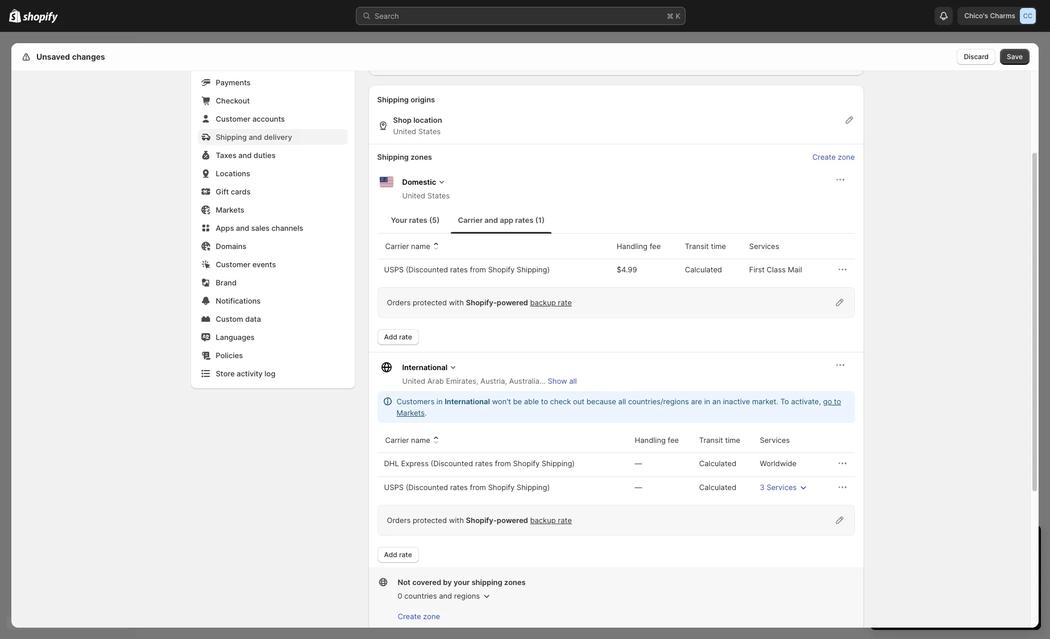 Task type: locate. For each thing, give the bounding box(es) containing it.
fee
[[650, 242, 661, 251], [668, 436, 679, 445]]

handling fee down countries/regions
[[635, 436, 679, 445]]

create zone button
[[806, 149, 862, 165], [391, 609, 447, 625]]

1 vertical spatial all
[[619, 397, 626, 406]]

0 vertical spatial zones
[[411, 152, 432, 162]]

tab list
[[382, 206, 851, 234]]

not
[[398, 578, 411, 587]]

usps
[[384, 265, 404, 274], [384, 483, 404, 492]]

orders for 2nd backup rate dropdown button from the bottom of the settings dialog
[[387, 298, 411, 307]]

shopify image
[[9, 9, 21, 23], [23, 12, 58, 23]]

orders for first backup rate dropdown button from the bottom
[[387, 516, 411, 525]]

1 vertical spatial calculated
[[700, 459, 737, 468]]

carrier name button
[[384, 236, 444, 257], [384, 430, 444, 451]]

2 vertical spatial (discounted
[[406, 483, 448, 492]]

2 backup from the top
[[530, 516, 556, 525]]

carrier up the dhl
[[385, 436, 409, 445]]

0 vertical spatial carrier name
[[385, 242, 431, 251]]

2 add rate button from the top
[[377, 547, 419, 563]]

0 horizontal spatial zone
[[423, 612, 440, 621]]

(discounted right express
[[431, 459, 473, 468]]

2 vertical spatial calculated
[[700, 483, 737, 492]]

in
[[437, 397, 443, 406], [705, 397, 711, 406]]

add rate button
[[377, 329, 419, 345], [377, 547, 419, 563]]

dhl
[[384, 459, 399, 468]]

2 orders from the top
[[387, 516, 411, 525]]

tab list inside settings dialog
[[382, 206, 851, 234]]

to right able
[[541, 397, 548, 406]]

tab list containing your rates (5)
[[382, 206, 851, 234]]

1 horizontal spatial in
[[705, 397, 711, 406]]

add rate up not
[[384, 551, 412, 559]]

time
[[711, 242, 727, 251], [726, 436, 741, 445]]

0 vertical spatial handling
[[617, 242, 648, 251]]

0 vertical spatial backup rate button
[[524, 295, 579, 311]]

and right apps
[[236, 224, 249, 233]]

create for the bottom create zone button
[[398, 612, 421, 621]]

add rate
[[384, 333, 412, 341], [384, 551, 412, 559]]

0 horizontal spatial create zone button
[[391, 609, 447, 625]]

domains
[[216, 242, 247, 251]]

(discounted for handling fee
[[406, 265, 448, 274]]

2 in from the left
[[705, 397, 711, 406]]

customer events
[[216, 260, 276, 269]]

shipping up domestic dropdown button
[[377, 152, 409, 162]]

shipping up taxes
[[216, 133, 247, 142]]

domains link
[[198, 238, 348, 254]]

1 add from the top
[[384, 333, 398, 341]]

zones right shipping
[[504, 578, 526, 587]]

1 vertical spatial orders protected with shopify-powered backup rate
[[387, 516, 572, 525]]

1 vertical spatial services
[[760, 436, 790, 445]]

handling down countries/regions
[[635, 436, 666, 445]]

1 carrier name from the top
[[385, 242, 431, 251]]

1 vertical spatial add rate
[[384, 551, 412, 559]]

shipping) for —
[[517, 483, 550, 492]]

and down by
[[439, 592, 452, 601]]

shipping up shop
[[377, 95, 409, 104]]

2 customer from the top
[[216, 260, 251, 269]]

international up the arab
[[402, 363, 448, 372]]

carrier name up express
[[385, 436, 431, 445]]

1 vertical spatial usps (discounted rates from shopify shipping)
[[384, 483, 550, 492]]

0 vertical spatial united
[[393, 127, 416, 136]]

settings
[[34, 52, 66, 61]]

international button
[[371, 353, 461, 375]]

usps for $4.99
[[384, 265, 404, 274]]

1 add rate button from the top
[[377, 329, 419, 345]]

carrier name
[[385, 242, 431, 251], [385, 436, 431, 445]]

first
[[750, 265, 765, 274]]

all right 'show'
[[570, 377, 577, 386]]

checkout
[[216, 96, 250, 105]]

search
[[375, 11, 399, 20]]

carrier down your
[[385, 242, 409, 251]]

markets down customers
[[397, 408, 425, 418]]

backup
[[530, 298, 556, 307], [530, 516, 556, 525]]

carrier right the (5)
[[458, 216, 483, 225]]

events
[[253, 260, 276, 269]]

custom data
[[216, 315, 261, 324]]

(discounted for —
[[406, 483, 448, 492]]

0 vertical spatial add
[[384, 333, 398, 341]]

2 vertical spatial carrier
[[385, 436, 409, 445]]

united arab emirates, austria, australia... show all
[[402, 377, 577, 386]]

—
[[635, 459, 643, 468], [635, 483, 643, 492]]

carrier name down your rates (5) button
[[385, 242, 431, 251]]

policies link
[[198, 348, 348, 364]]

0 horizontal spatial shopify image
[[9, 9, 21, 23]]

apps
[[216, 224, 234, 233]]

1 horizontal spatial markets
[[397, 408, 425, 418]]

2 vertical spatial united
[[402, 377, 426, 386]]

orders
[[387, 298, 411, 307], [387, 516, 411, 525]]

1 customer from the top
[[216, 114, 251, 123]]

0 vertical spatial with
[[449, 298, 464, 307]]

1 horizontal spatial create
[[813, 152, 836, 162]]

1 vertical spatial backup rate button
[[524, 513, 579, 528]]

1 vertical spatial (discounted
[[431, 459, 473, 468]]

0 vertical spatial protected
[[413, 298, 447, 307]]

0 vertical spatial international
[[402, 363, 448, 372]]

1 horizontal spatial zone
[[838, 152, 855, 162]]

countries
[[405, 592, 437, 601]]

markets
[[216, 205, 245, 214], [397, 408, 425, 418]]

0 vertical spatial transit
[[685, 242, 709, 251]]

customer down the checkout
[[216, 114, 251, 123]]

payments
[[216, 78, 251, 87]]

not covered by your shipping zones
[[398, 578, 526, 587]]

0 horizontal spatial to
[[541, 397, 548, 406]]

and down 'customer accounts'
[[249, 133, 262, 142]]

2 vertical spatial shopify
[[488, 483, 515, 492]]

services right the "3"
[[767, 483, 797, 492]]

0 horizontal spatial all
[[570, 377, 577, 386]]

united for united arab emirates, austria, australia... show all
[[402, 377, 426, 386]]

international down emirates, at left
[[445, 397, 490, 406]]

0 vertical spatial orders protected with shopify-powered backup rate
[[387, 298, 572, 307]]

services up "first"
[[750, 242, 780, 251]]

0 vertical spatial carrier
[[458, 216, 483, 225]]

log
[[265, 369, 276, 378]]

states
[[419, 127, 441, 136], [428, 191, 450, 200]]

international inside dropdown button
[[402, 363, 448, 372]]

from for handling fee
[[470, 265, 486, 274]]

united down 'domestic'
[[402, 191, 426, 200]]

0 vertical spatial add rate
[[384, 333, 412, 341]]

create zone
[[813, 152, 855, 162], [398, 612, 440, 621]]

0 vertical spatial from
[[470, 265, 486, 274]]

— for usps (discounted rates from shopify shipping)
[[635, 483, 643, 492]]

1 add rate from the top
[[384, 333, 412, 341]]

0 vertical spatial backup
[[530, 298, 556, 307]]

to right go
[[835, 397, 842, 406]]

and for sales
[[236, 224, 249, 233]]

1 vertical spatial —
[[635, 483, 643, 492]]

name down your rates (5) button
[[411, 242, 431, 251]]

changes
[[72, 52, 105, 61]]

add rate button up international dropdown button
[[377, 329, 419, 345]]

1 vertical spatial markets
[[397, 408, 425, 418]]

0 vertical spatial usps (discounted rates from shopify shipping)
[[384, 265, 550, 274]]

0 vertical spatial zone
[[838, 152, 855, 162]]

origins
[[411, 95, 435, 104]]

united
[[393, 127, 416, 136], [402, 191, 426, 200], [402, 377, 426, 386]]

2 shopify- from the top
[[466, 516, 497, 525]]

1 vertical spatial carrier name
[[385, 436, 431, 445]]

2 add from the top
[[384, 551, 398, 559]]

2 usps (discounted rates from shopify shipping) from the top
[[384, 483, 550, 492]]

0 vertical spatial create zone button
[[806, 149, 862, 165]]

0 vertical spatial customer
[[216, 114, 251, 123]]

cards
[[231, 187, 251, 196]]

transit for first carrier name button from the bottom
[[700, 436, 724, 445]]

1 vertical spatial create
[[398, 612, 421, 621]]

2 add rate from the top
[[384, 551, 412, 559]]

0 vertical spatial carrier name button
[[384, 236, 444, 257]]

zone
[[838, 152, 855, 162], [423, 612, 440, 621]]

countries/regions
[[628, 397, 689, 406]]

0 vertical spatial time
[[711, 242, 727, 251]]

2 to from the left
[[835, 397, 842, 406]]

2 usps from the top
[[384, 483, 404, 492]]

2 carrier name button from the top
[[384, 430, 444, 451]]

1 usps from the top
[[384, 265, 404, 274]]

1 orders from the top
[[387, 298, 411, 307]]

to inside go to markets
[[835, 397, 842, 406]]

shopify- for 2nd backup rate dropdown button from the bottom of the settings dialog
[[466, 298, 497, 307]]

1 vertical spatial transit
[[700, 436, 724, 445]]

3 services
[[760, 483, 797, 492]]

customer events link
[[198, 257, 348, 272]]

carrier inside button
[[458, 216, 483, 225]]

usps (discounted rates from shopify shipping) for $4.99
[[384, 265, 550, 274]]

0 horizontal spatial create
[[398, 612, 421, 621]]

0 horizontal spatial zones
[[411, 152, 432, 162]]

name for first carrier name button from the bottom
[[411, 436, 431, 445]]

1 vertical spatial carrier name button
[[384, 430, 444, 451]]

be
[[513, 397, 522, 406]]

handling fee
[[617, 242, 661, 251], [635, 436, 679, 445]]

all right because
[[619, 397, 626, 406]]

2 vertical spatial services
[[767, 483, 797, 492]]

0 vertical spatial add rate button
[[377, 329, 419, 345]]

1 backup rate button from the top
[[524, 295, 579, 311]]

show
[[548, 377, 567, 386]]

1 horizontal spatial zones
[[504, 578, 526, 587]]

carrier
[[458, 216, 483, 225], [385, 242, 409, 251], [385, 436, 409, 445]]

carrier name button down your rates (5) button
[[384, 236, 444, 257]]

1 vertical spatial united
[[402, 191, 426, 200]]

0 vertical spatial calculated
[[685, 265, 723, 274]]

handling up $4.99
[[617, 242, 648, 251]]

0 vertical spatial create zone
[[813, 152, 855, 162]]

.
[[425, 408, 427, 418]]

1 vertical spatial shipping
[[216, 133, 247, 142]]

policies
[[216, 351, 243, 360]]

regions
[[454, 592, 480, 601]]

1 vertical spatial zones
[[504, 578, 526, 587]]

1 vertical spatial states
[[428, 191, 450, 200]]

0 vertical spatial services
[[750, 242, 780, 251]]

usps (discounted rates from shopify shipping) for —
[[384, 483, 550, 492]]

australia...
[[509, 377, 546, 386]]

gift cards
[[216, 187, 251, 196]]

1 vertical spatial create zone
[[398, 612, 440, 621]]

0 vertical spatial powered
[[497, 298, 528, 307]]

handling
[[617, 242, 648, 251], [635, 436, 666, 445]]

1 protected from the top
[[413, 298, 447, 307]]

in down the arab
[[437, 397, 443, 406]]

rates
[[409, 216, 428, 225], [515, 216, 534, 225], [450, 265, 468, 274], [475, 459, 493, 468], [450, 483, 468, 492]]

1 — from the top
[[635, 459, 643, 468]]

2 name from the top
[[411, 436, 431, 445]]

1 horizontal spatial all
[[619, 397, 626, 406]]

1 vertical spatial add
[[384, 551, 398, 559]]

2 with from the top
[[449, 516, 464, 525]]

united down international dropdown button
[[402, 377, 426, 386]]

arab
[[428, 377, 444, 386]]

3
[[760, 483, 765, 492]]

1 vertical spatial add rate button
[[377, 547, 419, 563]]

languages
[[216, 333, 255, 342]]

3 services button
[[753, 480, 817, 496]]

(discounted
[[406, 265, 448, 274], [431, 459, 473, 468], [406, 483, 448, 492]]

1 vertical spatial name
[[411, 436, 431, 445]]

markets down gift cards
[[216, 205, 245, 214]]

customers
[[397, 397, 435, 406]]

services up worldwide
[[760, 436, 790, 445]]

taxes and duties
[[216, 151, 276, 160]]

0 vertical spatial shipping)
[[517, 265, 550, 274]]

usps down the dhl
[[384, 483, 404, 492]]

— for dhl express (discounted rates from shopify shipping)
[[635, 459, 643, 468]]

1 vertical spatial powered
[[497, 516, 528, 525]]

and right taxes
[[239, 151, 252, 160]]

1 vertical spatial customer
[[216, 260, 251, 269]]

customer for customer accounts
[[216, 114, 251, 123]]

1 vertical spatial zone
[[423, 612, 440, 621]]

0 vertical spatial shopify
[[488, 265, 515, 274]]

customer for customer events
[[216, 260, 251, 269]]

app
[[500, 216, 514, 225]]

0 vertical spatial markets
[[216, 205, 245, 214]]

1 vertical spatial with
[[449, 516, 464, 525]]

usps down your
[[384, 265, 404, 274]]

(discounted down express
[[406, 483, 448, 492]]

1 vertical spatial transit time
[[700, 436, 741, 445]]

1 vertical spatial fee
[[668, 436, 679, 445]]

0 horizontal spatial markets
[[216, 205, 245, 214]]

notifications
[[216, 296, 261, 305]]

accounts
[[253, 114, 285, 123]]

2 — from the top
[[635, 483, 643, 492]]

dialog
[[1044, 43, 1051, 628]]

add rate up international dropdown button
[[384, 333, 412, 341]]

go to markets
[[397, 397, 842, 418]]

your trial just started element
[[871, 555, 1042, 630]]

0 vertical spatial shipping
[[377, 95, 409, 104]]

2 backup rate button from the top
[[524, 513, 579, 528]]

1 vertical spatial protected
[[413, 516, 447, 525]]

create for create zone button to the top
[[813, 152, 836, 162]]

out
[[573, 397, 585, 406]]

zones up domestic dropdown button
[[411, 152, 432, 162]]

services
[[750, 242, 780, 251], [760, 436, 790, 445], [767, 483, 797, 492]]

1 vertical spatial handling fee
[[635, 436, 679, 445]]

status containing customers in
[[377, 391, 855, 423]]

name up express
[[411, 436, 431, 445]]

1 vertical spatial shopify-
[[466, 516, 497, 525]]

1 usps (discounted rates from shopify shipping) from the top
[[384, 265, 550, 274]]

united inside shop location united states
[[393, 127, 416, 136]]

status
[[377, 391, 855, 423]]

inactive
[[723, 397, 751, 406]]

1 vertical spatial international
[[445, 397, 490, 406]]

2 vertical spatial from
[[470, 483, 486, 492]]

2 vertical spatial shipping
[[377, 152, 409, 162]]

and left "app"
[[485, 216, 498, 225]]

0 horizontal spatial fee
[[650, 242, 661, 251]]

rate
[[558, 298, 572, 307], [399, 333, 412, 341], [558, 516, 572, 525], [399, 551, 412, 559]]

taxes and duties link
[[198, 147, 348, 163]]

carrier and app rates (1)
[[458, 216, 545, 225]]

add rate button up not
[[377, 547, 419, 563]]

1 horizontal spatial create zone button
[[806, 149, 862, 165]]

0 vertical spatial (discounted
[[406, 265, 448, 274]]

states down location
[[419, 127, 441, 136]]

in left an
[[705, 397, 711, 406]]

united down shop
[[393, 127, 416, 136]]

mail
[[788, 265, 803, 274]]

handling fee up $4.99
[[617, 242, 661, 251]]

customer down domains
[[216, 260, 251, 269]]

1 vertical spatial backup
[[530, 516, 556, 525]]

0 vertical spatial —
[[635, 459, 643, 468]]

(discounted down the (5)
[[406, 265, 448, 274]]

shipping) for handling fee
[[517, 265, 550, 274]]

states down 'domestic'
[[428, 191, 450, 200]]

1 name from the top
[[411, 242, 431, 251]]

store
[[216, 369, 235, 378]]

1 horizontal spatial shopify image
[[23, 12, 58, 23]]

customer
[[216, 114, 251, 123], [216, 260, 251, 269]]

1 shopify- from the top
[[466, 298, 497, 307]]

1 vertical spatial orders
[[387, 516, 411, 525]]

carrier name button up express
[[384, 430, 444, 451]]

shopify- for first backup rate dropdown button from the bottom
[[466, 516, 497, 525]]

calculated for calculated
[[700, 483, 737, 492]]

0 horizontal spatial in
[[437, 397, 443, 406]]

0 vertical spatial states
[[419, 127, 441, 136]]



Task type: describe. For each thing, give the bounding box(es) containing it.
1 with from the top
[[449, 298, 464, 307]]

all inside status
[[619, 397, 626, 406]]

1 to from the left
[[541, 397, 548, 406]]

gift cards link
[[198, 184, 348, 200]]

2 powered from the top
[[497, 516, 528, 525]]

shop location united states
[[393, 115, 442, 136]]

activate,
[[792, 397, 822, 406]]

customer accounts link
[[198, 111, 348, 127]]

discard button
[[958, 49, 996, 65]]

save button
[[1001, 49, 1030, 65]]

0 vertical spatial all
[[570, 377, 577, 386]]

taxes
[[216, 151, 237, 160]]

united for united states
[[402, 191, 426, 200]]

emirates,
[[446, 377, 479, 386]]

shopify for handling fee
[[488, 265, 515, 274]]

(1)
[[536, 216, 545, 225]]

k
[[676, 11, 681, 20]]

create zone for create zone button to the top
[[813, 152, 855, 162]]

brand link
[[198, 275, 348, 291]]

shipping and delivery link
[[198, 129, 348, 145]]

shipping for shipping origins
[[377, 95, 409, 104]]

international inside status
[[445, 397, 490, 406]]

rates inside button
[[515, 216, 534, 225]]

usps for —
[[384, 483, 404, 492]]

1 vertical spatial shipping)
[[542, 459, 575, 468]]

go
[[824, 397, 833, 406]]

0 countries and regions
[[398, 592, 480, 601]]

1 powered from the top
[[497, 298, 528, 307]]

shipping and delivery
[[216, 133, 292, 142]]

able
[[524, 397, 539, 406]]

and for duties
[[239, 151, 252, 160]]

1 horizontal spatial fee
[[668, 436, 679, 445]]

status inside settings dialog
[[377, 391, 855, 423]]

first class mail
[[750, 265, 803, 274]]

2 protected from the top
[[413, 516, 447, 525]]

⌘ k
[[667, 11, 681, 20]]

market.
[[753, 397, 779, 406]]

austria,
[[481, 377, 507, 386]]

shipping for shipping and delivery
[[216, 133, 247, 142]]

by
[[443, 578, 452, 587]]

domestic
[[402, 177, 436, 187]]

won't
[[492, 397, 511, 406]]

chico's charms image
[[1021, 8, 1037, 24]]

shipping for shipping zones
[[377, 152, 409, 162]]

store activity log link
[[198, 366, 348, 382]]

0
[[398, 592, 403, 601]]

states inside shop location united states
[[419, 127, 441, 136]]

markets link
[[198, 202, 348, 218]]

sales
[[251, 224, 270, 233]]

express
[[401, 459, 429, 468]]

0 vertical spatial transit time
[[685, 242, 727, 251]]

dhl express (discounted rates from shopify shipping)
[[384, 459, 575, 468]]

to
[[781, 397, 790, 406]]

your rates (5)
[[391, 216, 440, 225]]

create zone for the bottom create zone button
[[398, 612, 440, 621]]

your
[[391, 216, 408, 225]]

markets inside "link"
[[216, 205, 245, 214]]

gift
[[216, 187, 229, 196]]

shop
[[393, 115, 412, 125]]

show all button
[[541, 373, 584, 389]]

united states
[[402, 191, 450, 200]]

locations
[[216, 169, 250, 178]]

check
[[550, 397, 571, 406]]

location
[[414, 115, 442, 125]]

carrier and app rates (1) button
[[449, 207, 554, 234]]

2 orders protected with shopify-powered backup rate from the top
[[387, 516, 572, 525]]

shipping zones
[[377, 152, 432, 162]]

discard
[[965, 52, 989, 61]]

custom data link
[[198, 311, 348, 327]]

duties
[[254, 151, 276, 160]]

apps and sales channels link
[[198, 220, 348, 236]]

save
[[1008, 52, 1023, 61]]

$4.99
[[617, 265, 637, 274]]

delivery
[[264, 133, 292, 142]]

class
[[767, 265, 786, 274]]

0 vertical spatial handling fee
[[617, 242, 661, 251]]

1 vertical spatial create zone button
[[391, 609, 447, 625]]

channels
[[272, 224, 303, 233]]

activity
[[237, 369, 263, 378]]

1 vertical spatial time
[[726, 436, 741, 445]]

checkout link
[[198, 93, 348, 109]]

2 carrier name from the top
[[385, 436, 431, 445]]

1 vertical spatial from
[[495, 459, 511, 468]]

1 in from the left
[[437, 397, 443, 406]]

1 backup from the top
[[530, 298, 556, 307]]

add rate for 1st add rate button
[[384, 333, 412, 341]]

⌘
[[667, 11, 674, 20]]

shipping
[[472, 578, 503, 587]]

add for 1st add rate button
[[384, 333, 398, 341]]

settings dialog
[[11, 0, 1039, 631]]

(5)
[[429, 216, 440, 225]]

1 vertical spatial shopify
[[513, 459, 540, 468]]

payments link
[[198, 75, 348, 90]]

add rate for first add rate button from the bottom
[[384, 551, 412, 559]]

1 vertical spatial carrier
[[385, 242, 409, 251]]

1 vertical spatial handling
[[635, 436, 666, 445]]

customers in international won't be able to check out because all countries/regions are in an inactive market. to activate,
[[397, 397, 824, 406]]

custom
[[216, 315, 243, 324]]

add for first add rate button from the bottom
[[384, 551, 398, 559]]

1 orders protected with shopify-powered backup rate from the top
[[387, 298, 572, 307]]

chico's charms
[[965, 11, 1016, 20]]

and for app
[[485, 216, 498, 225]]

charms
[[991, 11, 1016, 20]]

because
[[587, 397, 617, 406]]

covered
[[413, 578, 442, 587]]

shopify for —
[[488, 483, 515, 492]]

worldwide
[[760, 459, 797, 468]]

customer accounts
[[216, 114, 285, 123]]

from for —
[[470, 483, 486, 492]]

services inside 3 services button
[[767, 483, 797, 492]]

notifications link
[[198, 293, 348, 309]]

rates inside button
[[409, 216, 428, 225]]

data
[[245, 315, 261, 324]]

0 vertical spatial fee
[[650, 242, 661, 251]]

calculated for transit time
[[685, 265, 723, 274]]

and for delivery
[[249, 133, 262, 142]]

1 carrier name button from the top
[[384, 236, 444, 257]]

store activity log
[[216, 369, 276, 378]]

markets inside go to markets
[[397, 408, 425, 418]]

transit for first carrier name button from the top
[[685, 242, 709, 251]]

brand
[[216, 278, 237, 287]]

name for first carrier name button from the top
[[411, 242, 431, 251]]

apps and sales channels
[[216, 224, 303, 233]]



